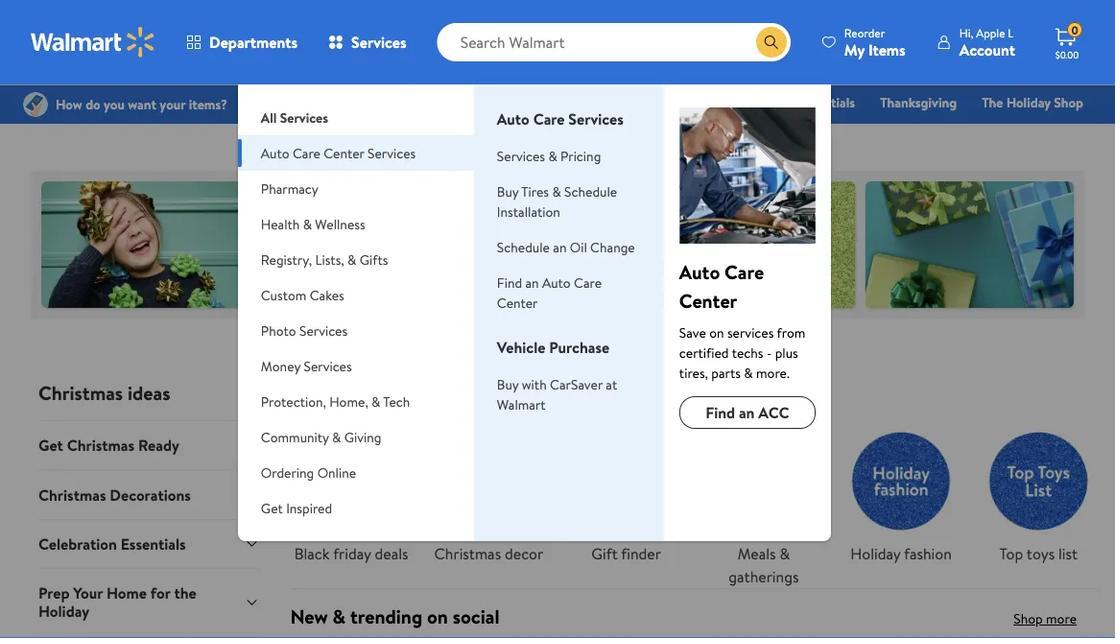Task type: locate. For each thing, give the bounding box(es) containing it.
0 vertical spatial get
[[290, 380, 321, 406]]

account
[[959, 39, 1015, 60]]

shop more
[[1014, 610, 1077, 628]]

0 horizontal spatial get
[[261, 499, 283, 517]]

center inside dropdown button
[[324, 143, 364, 162]]

1 buy from the top
[[497, 182, 519, 201]]

the inside the holiday shop find your so merry & bright thing.
[[441, 208, 490, 250]]

1 horizontal spatial the
[[982, 93, 1003, 112]]

auto up services & pricing
[[497, 108, 530, 130]]

an inside find an auto care center
[[525, 273, 539, 292]]

one
[[1019, 120, 1047, 139]]

on left social
[[427, 603, 448, 630]]

0 horizontal spatial christmas
[[38, 380, 123, 406]]

home,
[[329, 392, 368, 411]]

christmas for christmas decor
[[434, 543, 501, 564]]

0 vertical spatial schedule
[[564, 182, 617, 201]]

certified
[[679, 343, 729, 362]]

thing.
[[641, 250, 683, 274]]

auto down 'all'
[[261, 143, 289, 162]]

an for oil
[[553, 238, 567, 256]]

top toys list
[[1000, 543, 1078, 564]]

so
[[506, 250, 523, 274]]

black friday deals
[[605, 93, 711, 112]]

services & pricing
[[497, 146, 601, 165]]

2 buy from the top
[[497, 375, 519, 393]]

0 vertical spatial an
[[553, 238, 567, 256]]

christmas left decor
[[434, 543, 501, 564]]

schedule down pricing
[[564, 182, 617, 201]]

0 vertical spatial christmas
[[38, 380, 123, 406]]

techs
[[732, 343, 763, 362]]

departments
[[209, 32, 298, 53]]

holiday for the holiday shop find your so merry & bright thing.
[[497, 208, 599, 250]]

center inside auto care center save on services from certified techs - plus tires, parts & more.
[[679, 287, 737, 314]]

find an acc
[[706, 402, 789, 423]]

& left pricing
[[548, 146, 557, 165]]

money services
[[261, 356, 352, 375]]

center for auto care center save on services from certified techs - plus tires, parts & more.
[[679, 287, 737, 314]]

get
[[290, 380, 321, 406], [261, 499, 283, 517]]

0 horizontal spatial an
[[525, 273, 539, 292]]

auto up save
[[679, 258, 720, 285]]

schedule down installation
[[497, 238, 550, 256]]

auto for auto care services
[[497, 108, 530, 130]]

Walmart Site-Wide search field
[[437, 23, 791, 61]]

find down parts
[[706, 402, 735, 423]]

get down the money services
[[290, 380, 321, 406]]

1 horizontal spatial christmas
[[434, 543, 501, 564]]

1 vertical spatial on
[[427, 603, 448, 630]]

& inside meals & gatherings
[[780, 543, 790, 564]]

protection,
[[261, 392, 326, 411]]

holiday inside "link"
[[851, 543, 901, 564]]

get inside dropdown button
[[261, 499, 283, 517]]

auto care center save on services from certified techs - plus tires, parts & more.
[[679, 258, 805, 382]]

walmart
[[497, 395, 546, 414]]

1 vertical spatial holiday
[[497, 208, 599, 250]]

1 vertical spatial christmas
[[434, 543, 501, 564]]

services right 'all'
[[280, 108, 328, 127]]

custom
[[261, 285, 306, 304]]

& inside the holiday shop find your so merry & bright thing.
[[576, 250, 588, 274]]

0 vertical spatial black
[[605, 93, 636, 112]]

black inside black friday deals link
[[294, 543, 330, 564]]

the holiday shop find your so merry & bright thing.
[[432, 208, 683, 274]]

black up finder at the top right
[[605, 93, 636, 112]]

services inside auto care center services dropdown button
[[368, 143, 416, 162]]

buy with carsaver at walmart
[[497, 375, 617, 414]]

1 horizontal spatial on
[[709, 323, 724, 342]]

get inspired button
[[238, 490, 474, 526]]

1 horizontal spatial gift
[[591, 543, 618, 564]]

christmas
[[38, 380, 123, 406], [434, 543, 501, 564]]

buy left tires
[[497, 182, 519, 201]]

black friday deals link
[[596, 92, 719, 113]]

auto down schedule an oil change link
[[542, 273, 571, 292]]

1 vertical spatial schedule
[[497, 238, 550, 256]]

services
[[351, 32, 407, 53], [280, 108, 328, 127], [568, 108, 624, 130], [368, 143, 416, 162], [497, 146, 545, 165], [299, 321, 348, 340], [304, 356, 352, 375]]

the left so
[[441, 208, 490, 250]]

center up save
[[679, 287, 737, 314]]

0 vertical spatial holiday
[[1006, 93, 1051, 112]]

get for get in the spirit
[[290, 380, 321, 406]]

0
[[1071, 22, 1078, 38]]

ordering online button
[[238, 455, 474, 490]]

auto inside auto care center save on services from certified techs - plus tires, parts & more.
[[679, 258, 720, 285]]

christmas left ideas
[[38, 380, 123, 406]]

1 horizontal spatial schedule
[[564, 182, 617, 201]]

1 horizontal spatial holiday
[[851, 543, 901, 564]]

1 vertical spatial an
[[525, 273, 539, 292]]

0 vertical spatial buy
[[497, 182, 519, 201]]

schedule inside buy tires & schedule installation
[[564, 182, 617, 201]]

2 vertical spatial an
[[739, 402, 755, 423]]

one debit
[[1019, 120, 1083, 139]]

auto inside dropdown button
[[261, 143, 289, 162]]

with
[[522, 375, 547, 393]]

purchase
[[549, 337, 610, 358]]

find left the your
[[432, 250, 464, 274]]

christmas inside christmas decor link
[[434, 543, 501, 564]]

buy up walmart
[[497, 375, 519, 393]]

care for auto care center services
[[293, 143, 320, 162]]

an
[[553, 238, 567, 256], [525, 273, 539, 292], [739, 402, 755, 423]]

list
[[283, 405, 1107, 588]]

1 vertical spatial buy
[[497, 375, 519, 393]]

pharmacy
[[261, 179, 318, 198]]

get for get inspired
[[261, 499, 283, 517]]

reorder
[[844, 24, 885, 41]]

2 horizontal spatial an
[[739, 402, 755, 423]]

find an acc link
[[679, 396, 816, 429]]

find
[[432, 250, 464, 274], [497, 273, 522, 292], [706, 402, 735, 423]]

buy for buy tires & schedule installation
[[497, 182, 519, 201]]

& inside dropdown button
[[332, 428, 341, 446]]

services button
[[313, 19, 422, 65]]

find left merry
[[497, 273, 522, 292]]

shop right oil
[[606, 208, 674, 250]]

spirit
[[378, 380, 422, 406]]

0 horizontal spatial schedule
[[497, 238, 550, 256]]

electronics link
[[639, 119, 721, 140]]

black inside black friday deals link
[[605, 93, 636, 112]]

toy
[[738, 120, 757, 139]]

1 vertical spatial the
[[441, 208, 490, 250]]

deals
[[375, 543, 408, 564]]

1 horizontal spatial black
[[605, 93, 636, 112]]

1 horizontal spatial find
[[497, 273, 522, 292]]

on inside auto care center save on services from certified techs - plus tires, parts & more.
[[709, 323, 724, 342]]

pharmacy button
[[238, 171, 474, 206]]

2 vertical spatial holiday
[[851, 543, 901, 564]]

1 vertical spatial get
[[261, 499, 283, 517]]

care down oil
[[574, 273, 602, 292]]

& right meals
[[780, 543, 790, 564]]

shop left more
[[1014, 610, 1043, 628]]

pricing
[[560, 146, 601, 165]]

0 horizontal spatial find
[[432, 250, 464, 274]]

shop inside the holiday shop find your so merry & bright thing.
[[606, 208, 674, 250]]

on up certified
[[709, 323, 724, 342]]

community & giving
[[261, 428, 381, 446]]

holiday
[[1006, 93, 1051, 112], [497, 208, 599, 250], [851, 543, 901, 564]]

reorder my items
[[844, 24, 906, 60]]

care up services
[[725, 258, 764, 285]]

0 vertical spatial gift
[[558, 120, 582, 139]]

center inside find an auto care center
[[497, 293, 538, 312]]

an for acc
[[739, 402, 755, 423]]

2 horizontal spatial find
[[706, 402, 735, 423]]

all services
[[261, 108, 328, 127]]

get in the spirit
[[290, 380, 422, 406]]

& right merry
[[576, 250, 588, 274]]

center down so
[[497, 293, 538, 312]]

care up services & pricing
[[533, 108, 565, 130]]

gift up pricing
[[558, 120, 582, 139]]

0 horizontal spatial the
[[441, 208, 490, 250]]

services up all services link
[[351, 32, 407, 53]]

find for find an acc
[[706, 402, 735, 423]]

buy inside buy tires & schedule installation
[[497, 182, 519, 201]]

hi,
[[959, 24, 973, 41]]

shop inside the holiday shop gift finder
[[1054, 93, 1083, 112]]

tires,
[[679, 363, 708, 382]]

list
[[1058, 543, 1078, 564]]

services down the cakes at the top of page
[[299, 321, 348, 340]]

buy inside buy with carsaver at walmart
[[497, 375, 519, 393]]

2 horizontal spatial holiday
[[1006, 93, 1051, 112]]

-
[[767, 343, 772, 362]]

health & wellness button
[[238, 206, 474, 242]]

gifts
[[360, 250, 388, 269]]

buy
[[497, 182, 519, 201], [497, 375, 519, 393]]

decor
[[505, 543, 543, 564]]

registry link
[[936, 119, 1002, 140]]

services inside money services dropdown button
[[304, 356, 352, 375]]

the up registry
[[982, 93, 1003, 112]]

1 vertical spatial gift
[[591, 543, 618, 564]]

care down all services
[[293, 143, 320, 162]]

fashion
[[875, 120, 920, 139]]

1 horizontal spatial get
[[290, 380, 321, 406]]

2 horizontal spatial center
[[679, 287, 737, 314]]

friday
[[640, 93, 675, 112]]

money
[[261, 356, 300, 375]]

thanksgiving link
[[871, 92, 965, 113]]

find inside find an auto care center
[[497, 273, 522, 292]]

1 horizontal spatial center
[[497, 293, 538, 312]]

holiday inside the holiday shop gift finder
[[1006, 93, 1051, 112]]

holiday inside the holiday shop find your so merry & bright thing.
[[497, 208, 599, 250]]

services up 'in'
[[304, 356, 352, 375]]

black
[[605, 93, 636, 112], [294, 543, 330, 564]]

shop up the debit
[[1054, 93, 1083, 112]]

a little girl is pictured smiling with her hand on her face and she's wearing a black sweater with green and gold gift bows all over. green, blue and gold gift boxes are shown. the holiday shop. find your so merry and bright thing image
[[31, 162, 1084, 327]]

carsaver
[[550, 375, 603, 393]]

1 vertical spatial black
[[294, 543, 330, 564]]

& left giving in the left bottom of the page
[[332, 428, 341, 446]]

care inside dropdown button
[[293, 143, 320, 162]]

gift left finder
[[591, 543, 618, 564]]

list containing black friday deals
[[283, 405, 1107, 588]]

vehicle purchase
[[497, 337, 610, 358]]

get left inspired
[[261, 499, 283, 517]]

get inspired
[[261, 499, 332, 517]]

0 horizontal spatial gift
[[558, 120, 582, 139]]

0 vertical spatial on
[[709, 323, 724, 342]]

care inside auto care center save on services from certified techs - plus tires, parts & more.
[[725, 258, 764, 285]]

0 horizontal spatial black
[[294, 543, 330, 564]]

deals
[[679, 93, 711, 112]]

the inside the holiday shop gift finder
[[982, 93, 1003, 112]]

christmas decor link
[[428, 420, 550, 565]]

services up pharmacy dropdown button
[[368, 143, 416, 162]]

0 horizontal spatial on
[[427, 603, 448, 630]]

& right tires
[[552, 182, 561, 201]]

more.
[[756, 363, 790, 382]]

1 horizontal spatial an
[[553, 238, 567, 256]]

0 vertical spatial the
[[982, 93, 1003, 112]]

0 horizontal spatial center
[[324, 143, 364, 162]]

online
[[317, 463, 356, 482]]

center up pharmacy dropdown button
[[324, 143, 364, 162]]

0 horizontal spatial holiday
[[497, 208, 599, 250]]

& down techs
[[744, 363, 753, 382]]

black left friday
[[294, 543, 330, 564]]

photo services
[[261, 321, 348, 340]]



Task type: describe. For each thing, give the bounding box(es) containing it.
acc
[[758, 402, 789, 423]]

bright
[[592, 250, 637, 274]]

plus
[[775, 343, 798, 362]]

grocery & essentials
[[736, 93, 855, 112]]

services & pricing link
[[497, 146, 601, 165]]

holiday for the holiday shop gift finder
[[1006, 93, 1051, 112]]

find an auto care center
[[497, 273, 602, 312]]

custom cakes button
[[238, 277, 474, 313]]

walmart image
[[31, 27, 155, 58]]

christmas decor
[[434, 543, 543, 564]]

services inside services popup button
[[351, 32, 407, 53]]

save
[[679, 323, 706, 342]]

hi, apple l account
[[959, 24, 1015, 60]]

electronics
[[648, 120, 713, 139]]

& inside auto care center save on services from certified techs - plus tires, parts & more.
[[744, 363, 753, 382]]

installation
[[497, 202, 560, 221]]

holiday fashion
[[851, 543, 952, 564]]

buy for buy with carsaver at walmart
[[497, 375, 519, 393]]

services inside 'photo services' dropdown button
[[299, 321, 348, 340]]

auto care center services
[[261, 143, 416, 162]]

holiday fashion link
[[840, 420, 962, 565]]

health & wellness
[[261, 214, 365, 233]]

the for the holiday shop gift finder
[[982, 93, 1003, 112]]

search icon image
[[764, 35, 779, 50]]

debit
[[1051, 120, 1083, 139]]

find inside the holiday shop find your so merry & bright thing.
[[432, 250, 464, 274]]

gift finder link
[[549, 119, 631, 140]]

finder
[[621, 543, 661, 564]]

& left 'tech'
[[371, 392, 380, 411]]

care for auto care services
[[533, 108, 565, 130]]

buy tires & schedule installation
[[497, 182, 617, 221]]

l
[[1008, 24, 1014, 41]]

top toys list link
[[978, 420, 1100, 565]]

black friday deals link
[[290, 420, 412, 565]]

tech
[[383, 392, 410, 411]]

center for auto care center services
[[324, 143, 364, 162]]

fashion
[[904, 543, 952, 564]]

find for find an auto care center
[[497, 273, 522, 292]]

schedule an oil change
[[497, 238, 635, 256]]

& right health at the left top of the page
[[303, 214, 312, 233]]

care inside find an auto care center
[[574, 273, 602, 292]]

the for the holiday shop find your so merry & bright thing.
[[441, 208, 490, 250]]

auto for auto care center save on services from certified techs - plus tires, parts & more.
[[679, 258, 720, 285]]

from
[[777, 323, 805, 342]]

auto inside find an auto care center
[[542, 273, 571, 292]]

your
[[469, 250, 502, 274]]

parts
[[711, 363, 741, 382]]

& left gifts
[[347, 250, 356, 269]]

in
[[326, 380, 341, 406]]

ideas
[[128, 380, 170, 406]]

& inside buy tires & schedule installation
[[552, 182, 561, 201]]

inspired
[[286, 499, 332, 517]]

toy shop
[[738, 120, 790, 139]]

home
[[815, 120, 850, 139]]

registry, lists, & gifts
[[261, 250, 388, 269]]

auto care center services button
[[238, 135, 474, 171]]

buy tires & schedule installation link
[[497, 182, 617, 221]]

auto care center services image
[[679, 107, 816, 244]]

one debit link
[[1010, 119, 1092, 140]]

apple
[[976, 24, 1005, 41]]

Search search field
[[437, 23, 791, 61]]

an for auto
[[525, 273, 539, 292]]

custom cakes
[[261, 285, 344, 304]]

new
[[290, 603, 328, 630]]

meals & gatherings link
[[703, 420, 825, 588]]

find an auto care center link
[[497, 273, 602, 312]]

care for auto care center save on services from certified techs - plus tires, parts & more.
[[725, 258, 764, 285]]

protection, home, & tech
[[261, 392, 410, 411]]

shop more link
[[1014, 610, 1077, 628]]

the holiday shop gift finder
[[558, 93, 1083, 139]]

home link
[[806, 119, 859, 140]]

auto care services
[[497, 108, 624, 130]]

friday
[[333, 543, 371, 564]]

my
[[844, 39, 865, 60]]

wellness
[[315, 214, 365, 233]]

gift inside list
[[591, 543, 618, 564]]

the holiday shop link
[[973, 92, 1092, 113]]

health
[[261, 214, 300, 233]]

services inside all services link
[[280, 108, 328, 127]]

services up tires
[[497, 146, 545, 165]]

photo
[[261, 321, 296, 340]]

& right grocery
[[786, 93, 795, 112]]

tires
[[521, 182, 549, 201]]

gift inside the holiday shop gift finder
[[558, 120, 582, 139]]

& right new
[[333, 603, 346, 630]]

meals & gatherings
[[729, 543, 799, 588]]

all services link
[[238, 84, 474, 135]]

photo services button
[[238, 313, 474, 348]]

oil
[[570, 238, 587, 256]]

services up pricing
[[568, 108, 624, 130]]

top
[[1000, 543, 1023, 564]]

finder
[[585, 120, 623, 139]]

trending
[[350, 603, 422, 630]]

giving
[[344, 428, 381, 446]]

auto for auto care center services
[[261, 143, 289, 162]]

community & giving button
[[238, 419, 474, 455]]

items
[[868, 39, 906, 60]]

departments button
[[171, 19, 313, 65]]

black for black friday deals
[[294, 543, 330, 564]]

fashion link
[[867, 119, 928, 140]]

registry, lists, & gifts button
[[238, 242, 474, 277]]

black for black friday deals
[[605, 93, 636, 112]]

grocery & essentials link
[[727, 92, 864, 113]]

toys
[[1027, 543, 1055, 564]]

shop right toy
[[761, 120, 790, 139]]

essentials
[[798, 93, 855, 112]]

registry,
[[261, 250, 312, 269]]

gift finder
[[591, 543, 661, 564]]

cakes
[[310, 285, 344, 304]]

christmas for christmas ideas
[[38, 380, 123, 406]]



Task type: vqa. For each thing, say whether or not it's contained in the screenshot.
Weavers
no



